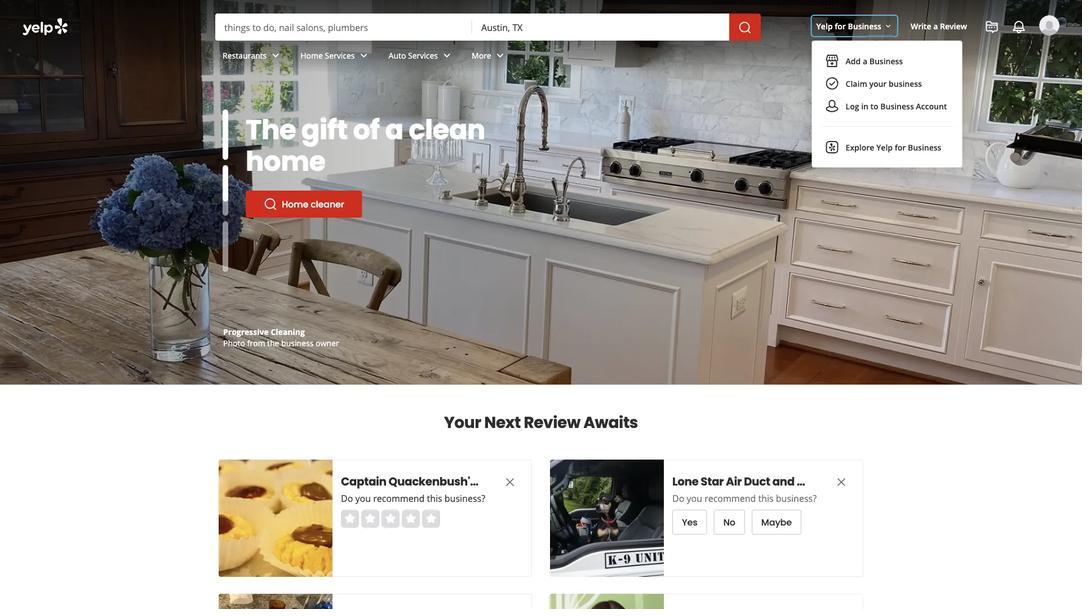 Task type: describe. For each thing, give the bounding box(es) containing it.
photo of bambu image
[[551, 594, 664, 609]]

you for captain
[[356, 492, 371, 505]]

progressive cleaning link
[[223, 326, 305, 337]]

home for home services
[[301, 50, 323, 61]]

a inside the gift of a clean home
[[385, 111, 404, 149]]

search image
[[739, 21, 752, 34]]

your
[[444, 411, 482, 433]]

this for air
[[759, 492, 774, 505]]

business left 16 chevron down v2 image
[[849, 21, 882, 31]]

photo of captain quackenbush's coffeehouse image
[[219, 460, 333, 577]]

(no rating) image
[[341, 510, 441, 528]]

24 chevron down v2 image
[[269, 49, 283, 62]]

home cleaner link
[[246, 191, 363, 218]]

dismiss card image
[[835, 476, 849, 489]]

for inside button
[[896, 142, 907, 153]]

none search field inside search field
[[215, 14, 764, 41]]

this for coffeehouse
[[427, 492, 443, 505]]

no
[[724, 516, 736, 529]]

review for next
[[524, 411, 581, 433]]

cleaning
[[271, 326, 305, 337]]

lone star air duct and chimney link
[[673, 474, 849, 490]]

maybe button
[[752, 510, 802, 535]]

captain quackenbush's coffeehouse
[[341, 474, 550, 490]]

services for home services
[[325, 50, 355, 61]]

the
[[246, 111, 296, 149]]

24 chevron down v2 image for auto services
[[441, 49, 454, 62]]

yes
[[683, 516, 698, 529]]

services for auto services
[[408, 50, 438, 61]]

none search field containing yelp for business
[[0, 0, 1083, 168]]

claim your business
[[846, 78, 923, 89]]

you for lone
[[687, 492, 703, 505]]

home cleaner
[[282, 198, 344, 210]]

your
[[870, 78, 887, 89]]

ruby a. image
[[1040, 15, 1060, 36]]

lone star air duct and chimney
[[673, 474, 849, 490]]

a for write
[[934, 21, 939, 31]]

add a business button
[[822, 50, 954, 72]]

cleaner
[[311, 198, 344, 210]]

24 friends v2 image
[[826, 99, 840, 113]]

home services
[[301, 50, 355, 61]]

from
[[247, 338, 265, 348]]

yes button
[[673, 510, 708, 535]]

explore yelp for business
[[846, 142, 942, 153]]

progressive
[[223, 326, 269, 337]]

maybe
[[762, 516, 792, 529]]

24 chevron down v2 image for more
[[494, 49, 507, 62]]

user actions element
[[808, 14, 1076, 168]]

quackenbush's
[[389, 474, 476, 490]]

Find text field
[[224, 21, 464, 33]]

your next review awaits
[[444, 411, 639, 433]]

business inside progressive cleaning photo from the business owner
[[282, 338, 314, 348]]

write a review link
[[907, 16, 972, 36]]

24 yelp for biz v2 image
[[826, 140, 840, 154]]

restaurants
[[223, 50, 267, 61]]

24 add biz v2 image
[[826, 54, 840, 68]]

owner
[[316, 338, 339, 348]]

of
[[353, 111, 380, 149]]

photo of lone star air duct and chimney image
[[551, 460, 664, 577]]

explore
[[846, 142, 875, 153]]

none field the near
[[482, 21, 721, 33]]

16 chevron down v2 image
[[884, 22, 893, 31]]

add
[[846, 56, 861, 66]]

2 select slide image from the top
[[223, 152, 228, 203]]

a for add
[[864, 56, 868, 66]]

coffeehouse
[[479, 474, 550, 490]]

do for captain quackenbush's coffeehouse
[[341, 492, 353, 505]]

business inside button
[[909, 142, 942, 153]]

star
[[701, 474, 724, 490]]

yelp inside button
[[817, 21, 833, 31]]

home for home cleaner
[[282, 198, 309, 210]]

progressive cleaning photo from the business owner
[[223, 326, 339, 348]]

do for lone star air duct and chimney
[[673, 492, 685, 505]]

the gift of a clean home
[[246, 111, 486, 180]]

dismiss card image
[[504, 476, 517, 489]]



Task type: locate. For each thing, give the bounding box(es) containing it.
0 horizontal spatial 24 chevron down v2 image
[[357, 49, 371, 62]]

1 horizontal spatial you
[[687, 492, 703, 505]]

1 horizontal spatial none field
[[482, 21, 721, 33]]

1 this from the left
[[427, 492, 443, 505]]

1 horizontal spatial review
[[941, 21, 968, 31]]

services
[[325, 50, 355, 61], [408, 50, 438, 61]]

do you recommend this business? down quackenbush's
[[341, 492, 486, 505]]

do
[[341, 492, 353, 505], [673, 492, 685, 505]]

1 business? from the left
[[445, 492, 486, 505]]

0 horizontal spatial business?
[[445, 492, 486, 505]]

business categories element
[[214, 41, 1060, 73]]

0 horizontal spatial do you recommend this business?
[[341, 492, 486, 505]]

explore banner section banner
[[0, 0, 1083, 385]]

a right the write
[[934, 21, 939, 31]]

for up '24 add biz v2' icon
[[835, 21, 847, 31]]

none field find
[[224, 21, 464, 33]]

1 horizontal spatial business
[[890, 78, 923, 89]]

review
[[941, 21, 968, 31], [524, 411, 581, 433]]

24 search v2 image
[[264, 197, 278, 211]]

yelp for business
[[817, 21, 882, 31]]

more link
[[463, 41, 517, 73]]

24 claim v2 image
[[826, 77, 840, 90]]

3 24 chevron down v2 image from the left
[[494, 49, 507, 62]]

duct
[[745, 474, 771, 490]]

None radio
[[422, 510, 441, 528]]

None radio
[[341, 510, 359, 528], [362, 510, 380, 528], [382, 510, 400, 528], [402, 510, 420, 528], [341, 510, 359, 528], [362, 510, 380, 528], [382, 510, 400, 528], [402, 510, 420, 528]]

2 services from the left
[[408, 50, 438, 61]]

lone
[[673, 474, 699, 490]]

0 vertical spatial a
[[934, 21, 939, 31]]

home
[[301, 50, 323, 61], [282, 198, 309, 210]]

photo
[[223, 338, 245, 348]]

0 vertical spatial business
[[890, 78, 923, 89]]

0 horizontal spatial a
[[385, 111, 404, 149]]

yelp up '24 add biz v2' icon
[[817, 21, 833, 31]]

log in to business account button
[[822, 95, 954, 117]]

for inside button
[[835, 21, 847, 31]]

review right the write
[[941, 21, 968, 31]]

0 horizontal spatial yelp
[[817, 21, 833, 31]]

chimney
[[797, 474, 849, 490]]

2 vertical spatial a
[[385, 111, 404, 149]]

business
[[890, 78, 923, 89], [282, 338, 314, 348]]

recommend down air
[[705, 492, 757, 505]]

yelp for business button
[[813, 16, 898, 36]]

auto
[[389, 50, 406, 61]]

you down captain
[[356, 492, 371, 505]]

business up "claim your business" button
[[870, 56, 904, 66]]

captain
[[341, 474, 387, 490]]

24 chevron down v2 image for home services
[[357, 49, 371, 62]]

awaits
[[584, 411, 639, 433]]

1 horizontal spatial do you recommend this business?
[[673, 492, 817, 505]]

account
[[917, 101, 948, 111]]

business right to
[[881, 101, 915, 111]]

services down find text box
[[325, 50, 355, 61]]

2 24 chevron down v2 image from the left
[[441, 49, 454, 62]]

business? for air
[[777, 492, 817, 505]]

gift
[[302, 111, 348, 149]]

2 none field from the left
[[482, 21, 721, 33]]

1 horizontal spatial business?
[[777, 492, 817, 505]]

0 vertical spatial yelp
[[817, 21, 833, 31]]

no button
[[714, 510, 746, 535]]

notifications image
[[1013, 20, 1027, 34]]

review right next
[[524, 411, 581, 433]]

24 chevron down v2 image right more
[[494, 49, 507, 62]]

log in to business account
[[846, 101, 948, 111]]

0 horizontal spatial recommend
[[374, 492, 425, 505]]

1 horizontal spatial services
[[408, 50, 438, 61]]

1 do from the left
[[341, 492, 353, 505]]

2 horizontal spatial 24 chevron down v2 image
[[494, 49, 507, 62]]

business? down the captain quackenbush's coffeehouse at the bottom of the page
[[445, 492, 486, 505]]

0 horizontal spatial this
[[427, 492, 443, 505]]

yelp inside button
[[877, 142, 893, 153]]

more
[[472, 50, 492, 61]]

24 chevron down v2 image inside home services link
[[357, 49, 371, 62]]

projects image
[[986, 20, 1000, 34]]

review for a
[[941, 21, 968, 31]]

do down lone
[[673, 492, 685, 505]]

1 you from the left
[[356, 492, 371, 505]]

24 chevron down v2 image right auto services
[[441, 49, 454, 62]]

log
[[846, 101, 860, 111]]

business?
[[445, 492, 486, 505], [777, 492, 817, 505]]

captain quackenbush's coffeehouse link
[[341, 474, 550, 490]]

business? for coffeehouse
[[445, 492, 486, 505]]

do you recommend this business? for quackenbush's
[[341, 492, 486, 505]]

write a review
[[911, 21, 968, 31]]

2 you from the left
[[687, 492, 703, 505]]

in
[[862, 101, 869, 111]]

you
[[356, 492, 371, 505], [687, 492, 703, 505]]

business inside 'button'
[[870, 56, 904, 66]]

0 horizontal spatial business
[[282, 338, 314, 348]]

claim
[[846, 78, 868, 89]]

select slide image
[[223, 109, 228, 160], [223, 152, 228, 203]]

yelp right the explore
[[877, 142, 893, 153]]

1 horizontal spatial recommend
[[705, 492, 757, 505]]

home right 24 chevron down v2 icon
[[301, 50, 323, 61]]

0 vertical spatial home
[[301, 50, 323, 61]]

business
[[849, 21, 882, 31], [870, 56, 904, 66], [881, 101, 915, 111], [909, 142, 942, 153]]

recommend
[[374, 492, 425, 505], [705, 492, 757, 505]]

do you recommend this business? down air
[[673, 492, 817, 505]]

this
[[427, 492, 443, 505], [759, 492, 774, 505]]

recommend up rating element
[[374, 492, 425, 505]]

1 none field from the left
[[224, 21, 464, 33]]

for
[[835, 21, 847, 31], [896, 142, 907, 153]]

auto services link
[[380, 41, 463, 73]]

to
[[871, 101, 879, 111]]

1 do you recommend this business? from the left
[[341, 492, 486, 505]]

business down account
[[909, 142, 942, 153]]

a right the of
[[385, 111, 404, 149]]

1 vertical spatial yelp
[[877, 142, 893, 153]]

add a business
[[846, 56, 904, 66]]

clean
[[409, 111, 486, 149]]

the
[[267, 338, 279, 348]]

None search field
[[215, 14, 764, 41]]

None search field
[[0, 0, 1083, 168]]

1 vertical spatial review
[[524, 411, 581, 433]]

0 vertical spatial review
[[941, 21, 968, 31]]

air
[[727, 474, 742, 490]]

rating element
[[341, 510, 441, 528]]

0 horizontal spatial services
[[325, 50, 355, 61]]

recommend for star
[[705, 492, 757, 505]]

services right "auto" on the left top of page
[[408, 50, 438, 61]]

0 horizontal spatial for
[[835, 21, 847, 31]]

0 horizontal spatial none field
[[224, 21, 464, 33]]

2 this from the left
[[759, 492, 774, 505]]

1 24 chevron down v2 image from the left
[[357, 49, 371, 62]]

24 chevron down v2 image inside more link
[[494, 49, 507, 62]]

next
[[485, 411, 521, 433]]

select slide image left 24 search v2 icon
[[223, 152, 228, 203]]

for right the explore
[[896, 142, 907, 153]]

review inside user actions element
[[941, 21, 968, 31]]

0 vertical spatial for
[[835, 21, 847, 31]]

1 horizontal spatial do
[[673, 492, 685, 505]]

this down quackenbush's
[[427, 492, 443, 505]]

1 select slide image from the top
[[223, 109, 228, 160]]

none field up home services link
[[224, 21, 464, 33]]

2 do you recommend this business? from the left
[[673, 492, 817, 505]]

1 horizontal spatial this
[[759, 492, 774, 505]]

claim your business button
[[822, 72, 954, 95]]

business? down the and
[[777, 492, 817, 505]]

do you recommend this business? for star
[[673, 492, 817, 505]]

2 business? from the left
[[777, 492, 817, 505]]

photo of first wok image
[[219, 594, 333, 609]]

home
[[246, 142, 326, 180]]

auto services
[[389, 50, 438, 61]]

this down lone star air duct and chimney link
[[759, 492, 774, 505]]

24 chevron down v2 image
[[357, 49, 371, 62], [441, 49, 454, 62], [494, 49, 507, 62]]

business inside button
[[890, 78, 923, 89]]

do down captain
[[341, 492, 353, 505]]

0 horizontal spatial do
[[341, 492, 353, 505]]

a
[[934, 21, 939, 31], [864, 56, 868, 66], [385, 111, 404, 149]]

none field up 'business categories' element
[[482, 21, 721, 33]]

1 horizontal spatial 24 chevron down v2 image
[[441, 49, 454, 62]]

business up log in to business account
[[890, 78, 923, 89]]

1 vertical spatial business
[[282, 338, 314, 348]]

business down cleaning
[[282, 338, 314, 348]]

restaurants link
[[214, 41, 292, 73]]

2 recommend from the left
[[705, 492, 757, 505]]

1 horizontal spatial a
[[864, 56, 868, 66]]

1 vertical spatial for
[[896, 142, 907, 153]]

1 recommend from the left
[[374, 492, 425, 505]]

home services link
[[292, 41, 380, 73]]

2 do from the left
[[673, 492, 685, 505]]

24 chevron down v2 image left "auto" on the left top of page
[[357, 49, 371, 62]]

24 chevron down v2 image inside the auto services link
[[441, 49, 454, 62]]

explore yelp for business button
[[822, 136, 954, 159]]

Near text field
[[482, 21, 721, 33]]

1 vertical spatial a
[[864, 56, 868, 66]]

you down lone
[[687, 492, 703, 505]]

home inside 'business categories' element
[[301, 50, 323, 61]]

1 services from the left
[[325, 50, 355, 61]]

do you recommend this business?
[[341, 492, 486, 505], [673, 492, 817, 505]]

1 vertical spatial home
[[282, 198, 309, 210]]

a right add
[[864, 56, 868, 66]]

0 horizontal spatial review
[[524, 411, 581, 433]]

yelp
[[817, 21, 833, 31], [877, 142, 893, 153]]

1 horizontal spatial yelp
[[877, 142, 893, 153]]

a inside 'button'
[[864, 56, 868, 66]]

None field
[[224, 21, 464, 33], [482, 21, 721, 33]]

1 horizontal spatial for
[[896, 142, 907, 153]]

2 horizontal spatial a
[[934, 21, 939, 31]]

recommend for quackenbush's
[[374, 492, 425, 505]]

0 horizontal spatial you
[[356, 492, 371, 505]]

select slide image left the
[[223, 109, 228, 160]]

write
[[911, 21, 932, 31]]

home right 24 search v2 icon
[[282, 198, 309, 210]]

and
[[773, 474, 795, 490]]



Task type: vqa. For each thing, say whether or not it's contained in the screenshot.
Can
no



